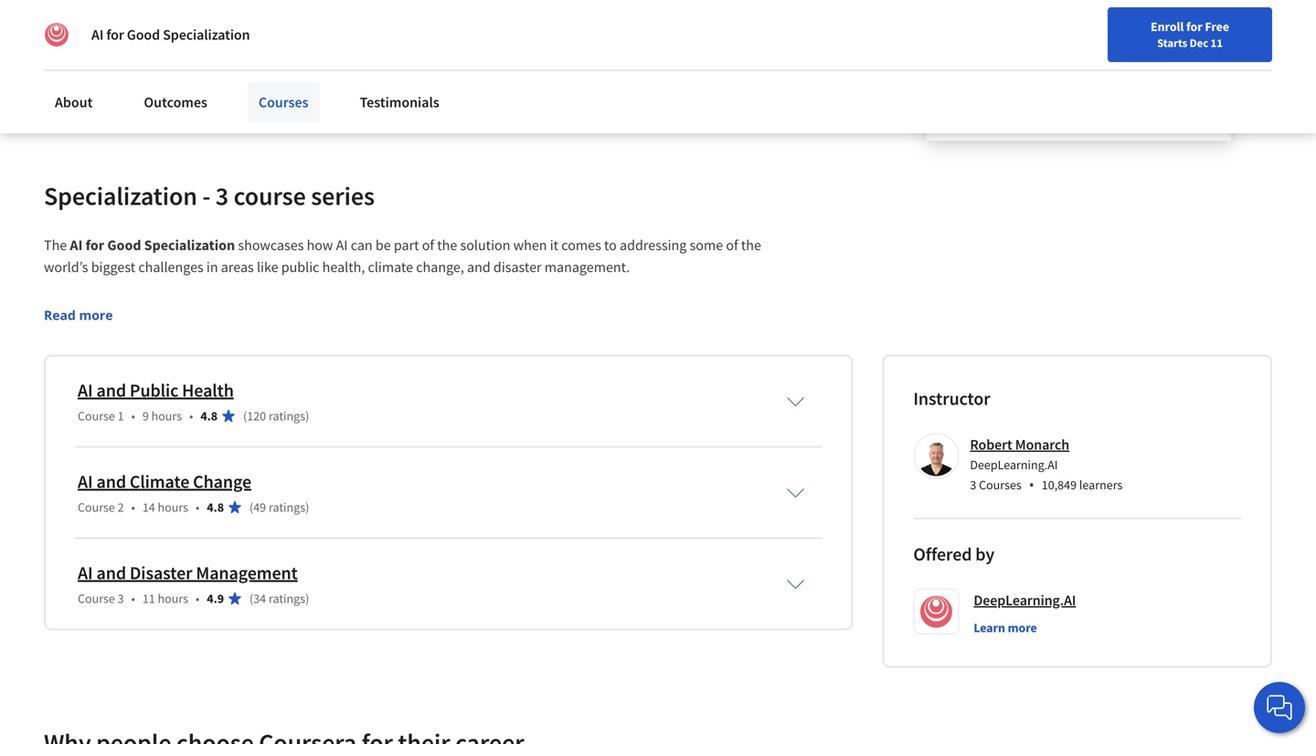 Task type: vqa. For each thing, say whether or not it's contained in the screenshot.
Outcomes link
yes



Task type: describe. For each thing, give the bounding box(es) containing it.
instructor
[[913, 387, 990, 410]]

disaster
[[494, 258, 542, 276]]

showcases
[[238, 236, 304, 254]]

1 of from the left
[[422, 236, 434, 254]]

• right 2
[[131, 499, 135, 516]]

about link
[[44, 82, 104, 122]]

course 1 • 9 hours •
[[78, 408, 193, 425]]

ai for ai and public health
[[78, 379, 93, 402]]

) for ai and climate change
[[305, 499, 309, 516]]

49
[[253, 499, 266, 516]]

change,
[[416, 258, 464, 276]]

some
[[690, 236, 723, 254]]

• right 1
[[131, 408, 135, 425]]

( for ai and disaster management
[[250, 591, 253, 607]]

more for read more
[[79, 307, 113, 324]]

testimonials
[[360, 93, 439, 112]]

0 horizontal spatial 3
[[118, 591, 124, 607]]

dec
[[1190, 36, 1208, 50]]

0 vertical spatial good
[[127, 26, 160, 44]]

starts
[[1157, 36, 1188, 50]]

120
[[247, 408, 266, 425]]

management.
[[545, 258, 630, 276]]

hours for public
[[151, 408, 182, 425]]

in inside 'showcases how ai can be part of the solution when it comes to addressing some of the world's biggest challenges in areas like public health, climate change, and disaster management.'
[[206, 258, 218, 276]]

deeplearning.ai inside robert monarch deeplearning.ai 3 courses • 10,849 learners
[[970, 457, 1058, 473]]

courses inside robert monarch deeplearning.ai 3 courses • 10,849 learners
[[979, 477, 1022, 494]]

• down disaster on the left of the page
[[131, 591, 135, 607]]

ai and public health
[[78, 379, 234, 402]]

part
[[394, 236, 419, 254]]

( for ai and public health
[[243, 408, 247, 425]]

course for ai and climate change
[[78, 499, 115, 516]]

about
[[55, 93, 93, 112]]

specialization - 3 course series
[[44, 180, 375, 212]]

testimonials link
[[349, 82, 450, 122]]

offered
[[913, 543, 972, 566]]

share it on social media and in your performance review
[[75, 66, 417, 84]]

2 of from the left
[[726, 236, 738, 254]]

solution
[[460, 236, 510, 254]]

ai for ai for good specialization
[[91, 26, 104, 44]]

2 the from the left
[[741, 236, 761, 254]]

robert
[[970, 436, 1012, 454]]

for for free
[[1186, 18, 1203, 35]]

1 vertical spatial good
[[107, 236, 141, 254]]

3 inside robert monarch deeplearning.ai 3 courses • 10,849 learners
[[970, 477, 976, 494]]

deeplearning.ai image
[[44, 22, 69, 48]]

the
[[44, 236, 67, 254]]

areas
[[221, 258, 254, 276]]

2
[[118, 499, 124, 516]]

read more button
[[44, 306, 113, 325]]

disaster
[[130, 562, 192, 585]]

monarch
[[1015, 436, 1070, 454]]

health
[[182, 379, 234, 402]]

free
[[1205, 18, 1229, 35]]

read
[[44, 307, 76, 324]]

climate
[[368, 258, 413, 276]]

more for learn more
[[1008, 620, 1037, 637]]

public
[[130, 379, 178, 402]]

0 vertical spatial in
[[250, 66, 261, 84]]

ai and climate change
[[78, 471, 251, 494]]

social
[[144, 66, 179, 84]]

showcases how ai can be part of the solution when it comes to addressing some of the world's biggest challenges in areas like public health, climate change, and disaster management.
[[44, 236, 764, 276]]

read more
[[44, 307, 113, 324]]

11 inside enroll for free starts dec 11
[[1211, 36, 1223, 50]]

outcomes link
[[133, 82, 218, 122]]

ai for good specialization
[[91, 26, 250, 44]]

like
[[257, 258, 278, 276]]

series
[[311, 180, 375, 212]]

34
[[253, 591, 266, 607]]

can
[[351, 236, 373, 254]]

-
[[202, 180, 211, 212]]

course
[[234, 180, 306, 212]]

4.9
[[207, 591, 224, 607]]

ai and disaster management
[[78, 562, 298, 585]]

and for ai and climate change
[[96, 471, 126, 494]]

( 120 ratings )
[[243, 408, 309, 425]]

deeplearning.ai link
[[974, 589, 1076, 612]]

and for ai and public health
[[96, 379, 126, 402]]

• left 4.9
[[196, 591, 200, 607]]

1 the from the left
[[437, 236, 457, 254]]

enroll
[[1151, 18, 1184, 35]]

learn
[[974, 620, 1005, 637]]

review
[[376, 66, 417, 84]]

the ai for good specialization
[[44, 236, 235, 254]]



Task type: locate. For each thing, give the bounding box(es) containing it.
of right some
[[726, 236, 738, 254]]

learn more button
[[974, 619, 1037, 637]]

in left "your"
[[250, 66, 261, 84]]

hours down disaster on the left of the page
[[158, 591, 188, 607]]

1 ratings from the top
[[269, 408, 305, 425]]

media
[[182, 66, 220, 84]]

14
[[142, 499, 155, 516]]

biggest
[[91, 258, 135, 276]]

2 vertical spatial specialization
[[144, 236, 235, 254]]

1 horizontal spatial of
[[726, 236, 738, 254]]

4.8 for health
[[200, 408, 218, 425]]

more down deeplearning.ai link
[[1008, 620, 1037, 637]]

deeplearning.ai down robert monarch link
[[970, 457, 1058, 473]]

3 right '-'
[[216, 180, 229, 212]]

2 vertical spatial hours
[[158, 591, 188, 607]]

( up the change
[[243, 408, 247, 425]]

specialization
[[163, 26, 250, 44], [44, 180, 197, 212], [144, 236, 235, 254]]

ratings right 120
[[269, 408, 305, 425]]

specialization up media
[[163, 26, 250, 44]]

how
[[307, 236, 333, 254]]

9
[[142, 408, 149, 425]]

ai up "course 1 • 9 hours •"
[[78, 379, 93, 402]]

robert monarch deeplearning.ai 3 courses • 10,849 learners
[[970, 436, 1123, 495]]

1 vertical spatial ratings
[[269, 499, 305, 516]]

)
[[305, 408, 309, 425], [305, 499, 309, 516], [305, 591, 309, 607]]

3 ) from the top
[[305, 591, 309, 607]]

0 horizontal spatial the
[[437, 236, 457, 254]]

1 vertical spatial more
[[1008, 620, 1037, 637]]

0 vertical spatial deeplearning.ai
[[970, 457, 1058, 473]]

ai and climate change link
[[78, 471, 251, 494]]

1 horizontal spatial in
[[250, 66, 261, 84]]

of
[[422, 236, 434, 254], [726, 236, 738, 254]]

) right 120
[[305, 408, 309, 425]]

ai for ai and climate change
[[78, 471, 93, 494]]

11 down the free
[[1211, 36, 1223, 50]]

ratings for ai and climate change
[[269, 499, 305, 516]]

3 down "robert"
[[970, 477, 976, 494]]

courses link
[[248, 82, 320, 122]]

and for ai and disaster management
[[96, 562, 126, 585]]

2 vertical spatial (
[[250, 591, 253, 607]]

0 horizontal spatial of
[[422, 236, 434, 254]]

• left 10,849
[[1029, 475, 1035, 495]]

course for ai and disaster management
[[78, 591, 115, 607]]

chat with us image
[[1265, 694, 1294, 723]]

2 ) from the top
[[305, 499, 309, 516]]

it left the on
[[113, 66, 122, 84]]

ai
[[91, 26, 104, 44], [70, 236, 83, 254], [336, 236, 348, 254], [78, 379, 93, 402], [78, 471, 93, 494], [78, 562, 93, 585]]

2 vertical spatial ratings
[[269, 591, 305, 607]]

for inside enroll for free starts dec 11
[[1186, 18, 1203, 35]]

) right 49
[[305, 499, 309, 516]]

0 vertical spatial more
[[79, 307, 113, 324]]

in
[[250, 66, 261, 84], [206, 258, 218, 276]]

1 vertical spatial course
[[78, 499, 115, 516]]

ratings right 49
[[269, 499, 305, 516]]

specialization up the ai for good specialization
[[44, 180, 197, 212]]

course 3 • 11 hours •
[[78, 591, 200, 607]]

0 horizontal spatial in
[[206, 258, 218, 276]]

menu item
[[967, 18, 1085, 78]]

) for ai and disaster management
[[305, 591, 309, 607]]

more
[[79, 307, 113, 324], [1008, 620, 1037, 637]]

and down the "solution"
[[467, 258, 491, 276]]

it inside 'showcases how ai can be part of the solution when it comes to addressing some of the world's biggest challenges in areas like public health, climate change, and disaster management.'
[[550, 236, 559, 254]]

change
[[193, 471, 251, 494]]

coursera career certificate image
[[927, 0, 1231, 140]]

0 horizontal spatial more
[[79, 307, 113, 324]]

11
[[1211, 36, 1223, 50], [142, 591, 155, 607]]

10,849
[[1042, 477, 1077, 494]]

course
[[78, 408, 115, 425], [78, 499, 115, 516], [78, 591, 115, 607]]

hours right 9
[[151, 408, 182, 425]]

• inside robert monarch deeplearning.ai 3 courses • 10,849 learners
[[1029, 475, 1035, 495]]

public
[[281, 258, 319, 276]]

ratings right 34
[[269, 591, 305, 607]]

• down the change
[[196, 499, 200, 516]]

4.8 for change
[[207, 499, 224, 516]]

robert monarch link
[[970, 436, 1070, 454]]

the
[[437, 236, 457, 254], [741, 236, 761, 254]]

it right when
[[550, 236, 559, 254]]

) right 34
[[305, 591, 309, 607]]

0 vertical spatial courses
[[259, 93, 309, 112]]

0 vertical spatial specialization
[[163, 26, 250, 44]]

hours
[[151, 408, 182, 425], [158, 499, 188, 516], [158, 591, 188, 607]]

0 horizontal spatial for
[[86, 236, 104, 254]]

0 horizontal spatial courses
[[259, 93, 309, 112]]

) for ai and public health
[[305, 408, 309, 425]]

2 vertical spatial )
[[305, 591, 309, 607]]

show notifications image
[[1104, 23, 1126, 45]]

0 vertical spatial course
[[78, 408, 115, 425]]

learners
[[1079, 477, 1123, 494]]

of right part
[[422, 236, 434, 254]]

2 vertical spatial 3
[[118, 591, 124, 607]]

0 vertical spatial 4.8
[[200, 408, 218, 425]]

3 course from the top
[[78, 591, 115, 607]]

for up dec
[[1186, 18, 1203, 35]]

be
[[376, 236, 391, 254]]

when
[[513, 236, 547, 254]]

to
[[604, 236, 617, 254]]

0 vertical spatial 11
[[1211, 36, 1223, 50]]

it
[[113, 66, 122, 84], [550, 236, 559, 254]]

(
[[243, 408, 247, 425], [250, 499, 253, 516], [250, 591, 253, 607]]

2 course from the top
[[78, 499, 115, 516]]

specialization up challenges at top
[[144, 236, 235, 254]]

world's
[[44, 258, 88, 276]]

1 vertical spatial specialization
[[44, 180, 197, 212]]

more inside button
[[1008, 620, 1037, 637]]

the up change,
[[437, 236, 457, 254]]

ai right the
[[70, 236, 83, 254]]

2 vertical spatial course
[[78, 591, 115, 607]]

3 ratings from the top
[[269, 591, 305, 607]]

your
[[264, 66, 292, 84]]

( down management
[[250, 591, 253, 607]]

0 vertical spatial )
[[305, 408, 309, 425]]

ai and disaster management link
[[78, 562, 298, 585]]

health,
[[322, 258, 365, 276]]

1 horizontal spatial 3
[[216, 180, 229, 212]]

2 horizontal spatial 3
[[970, 477, 976, 494]]

1 vertical spatial in
[[206, 258, 218, 276]]

ai for ai and disaster management
[[78, 562, 93, 585]]

challenges
[[138, 258, 204, 276]]

• down health
[[189, 408, 193, 425]]

0 vertical spatial (
[[243, 408, 247, 425]]

for up share
[[106, 26, 124, 44]]

share
[[75, 66, 110, 84]]

deeplearning.ai up learn more button
[[974, 592, 1076, 610]]

1 vertical spatial )
[[305, 499, 309, 516]]

2 horizontal spatial for
[[1186, 18, 1203, 35]]

1 course from the top
[[78, 408, 115, 425]]

for up biggest
[[86, 236, 104, 254]]

addressing
[[620, 236, 687, 254]]

good up the on
[[127, 26, 160, 44]]

1
[[118, 408, 124, 425]]

1 vertical spatial it
[[550, 236, 559, 254]]

hours for climate
[[158, 499, 188, 516]]

enroll for free starts dec 11
[[1151, 18, 1229, 50]]

1 vertical spatial 4.8
[[207, 499, 224, 516]]

0 vertical spatial hours
[[151, 408, 182, 425]]

1 vertical spatial 3
[[970, 477, 976, 494]]

and up course 3 • 11 hours •
[[96, 562, 126, 585]]

0 horizontal spatial it
[[113, 66, 122, 84]]

the right some
[[741, 236, 761, 254]]

1 horizontal spatial it
[[550, 236, 559, 254]]

0 vertical spatial 3
[[216, 180, 229, 212]]

hours for disaster
[[158, 591, 188, 607]]

ratings
[[269, 408, 305, 425], [269, 499, 305, 516], [269, 591, 305, 607]]

and right media
[[223, 66, 247, 84]]

and up 1
[[96, 379, 126, 402]]

courses down "robert"
[[979, 477, 1022, 494]]

and inside 'showcases how ai can be part of the solution when it comes to addressing some of the world's biggest challenges in areas like public health, climate change, and disaster management.'
[[467, 258, 491, 276]]

course 2 • 14 hours •
[[78, 499, 200, 516]]

ai up course 3 • 11 hours •
[[78, 562, 93, 585]]

more inside 'button'
[[79, 307, 113, 324]]

0 horizontal spatial 11
[[142, 591, 155, 607]]

0 vertical spatial it
[[113, 66, 122, 84]]

0 vertical spatial ratings
[[269, 408, 305, 425]]

4.8 down the change
[[207, 499, 224, 516]]

4.8
[[200, 408, 218, 425], [207, 499, 224, 516]]

1 ) from the top
[[305, 408, 309, 425]]

( 49 ratings )
[[250, 499, 309, 516]]

ratings for ai and public health
[[269, 408, 305, 425]]

good up biggest
[[107, 236, 141, 254]]

coursera image
[[22, 15, 138, 44]]

hours right 14
[[158, 499, 188, 516]]

on
[[125, 66, 141, 84]]

1 horizontal spatial courses
[[979, 477, 1022, 494]]

( 34 ratings )
[[250, 591, 309, 607]]

courses down "your"
[[259, 93, 309, 112]]

ai up course 2 • 14 hours •
[[78, 471, 93, 494]]

by
[[976, 543, 995, 566]]

1 vertical spatial (
[[250, 499, 253, 516]]

and up 2
[[96, 471, 126, 494]]

ai right deeplearning.ai "image"
[[91, 26, 104, 44]]

1 horizontal spatial more
[[1008, 620, 1037, 637]]

1 horizontal spatial for
[[106, 26, 124, 44]]

ai and public health link
[[78, 379, 234, 402]]

learn more
[[974, 620, 1037, 637]]

1 vertical spatial hours
[[158, 499, 188, 516]]

in left areas
[[206, 258, 218, 276]]

outcomes
[[144, 93, 207, 112]]

management
[[196, 562, 298, 585]]

1 vertical spatial deeplearning.ai
[[974, 592, 1076, 610]]

climate
[[130, 471, 189, 494]]

robert monarch image
[[916, 436, 956, 477]]

4.8 down health
[[200, 408, 218, 425]]

2 ratings from the top
[[269, 499, 305, 516]]

comes
[[561, 236, 601, 254]]

1 horizontal spatial the
[[741, 236, 761, 254]]

1 vertical spatial courses
[[979, 477, 1022, 494]]

offered by
[[913, 543, 995, 566]]

11 down disaster on the left of the page
[[142, 591, 155, 607]]

more right read
[[79, 307, 113, 324]]

performance
[[295, 66, 374, 84]]

deeplearning.ai
[[970, 457, 1058, 473], [974, 592, 1076, 610]]

ai inside 'showcases how ai can be part of the solution when it comes to addressing some of the world's biggest challenges in areas like public health, climate change, and disaster management.'
[[336, 236, 348, 254]]

3 down ai and disaster management
[[118, 591, 124, 607]]

ai left can
[[336, 236, 348, 254]]

1 horizontal spatial 11
[[1211, 36, 1223, 50]]

( for ai and climate change
[[250, 499, 253, 516]]

3
[[216, 180, 229, 212], [970, 477, 976, 494], [118, 591, 124, 607]]

and
[[223, 66, 247, 84], [467, 258, 491, 276], [96, 379, 126, 402], [96, 471, 126, 494], [96, 562, 126, 585]]

ratings for ai and disaster management
[[269, 591, 305, 607]]

( down the change
[[250, 499, 253, 516]]

for for good
[[106, 26, 124, 44]]

1 vertical spatial 11
[[142, 591, 155, 607]]

course for ai and public health
[[78, 408, 115, 425]]



